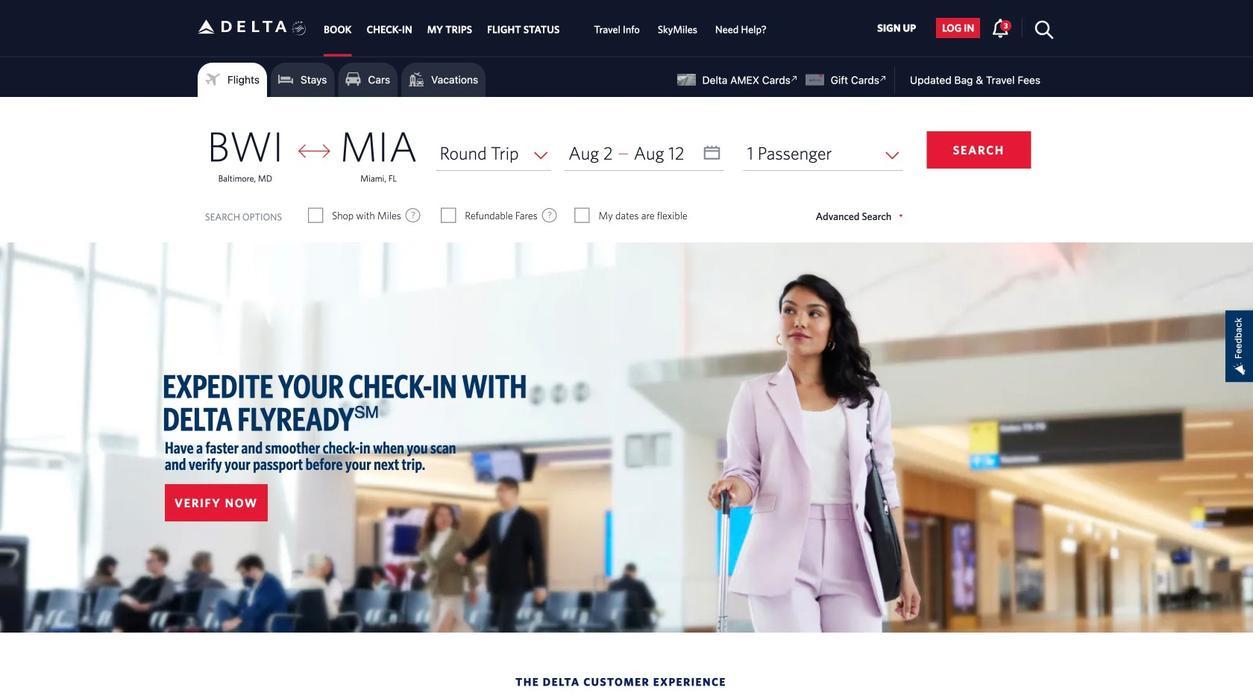 Task type: describe. For each thing, give the bounding box(es) containing it.
delta air lines image
[[198, 3, 287, 50]]

skyteam image
[[292, 5, 306, 52]]

this link opens another site in a new window that may not follow the same accessibility policies as delta air lines. image
[[877, 72, 891, 86]]



Task type: locate. For each thing, give the bounding box(es) containing it.
tab list
[[316, 0, 776, 56]]

None checkbox
[[309, 208, 322, 223], [442, 208, 455, 223], [576, 208, 589, 223], [309, 208, 322, 223], [442, 208, 455, 223], [576, 208, 589, 223]]

None field
[[436, 136, 551, 170], [744, 136, 903, 170], [436, 136, 551, 170], [744, 136, 903, 170]]

None text field
[[565, 136, 724, 170]]

tab panel
[[0, 97, 1253, 242]]

this link opens another site in a new window that may not follow the same accessibility policies as delta air lines. image
[[788, 72, 802, 86]]



Task type: vqa. For each thing, say whether or not it's contained in the screenshot.
3
no



